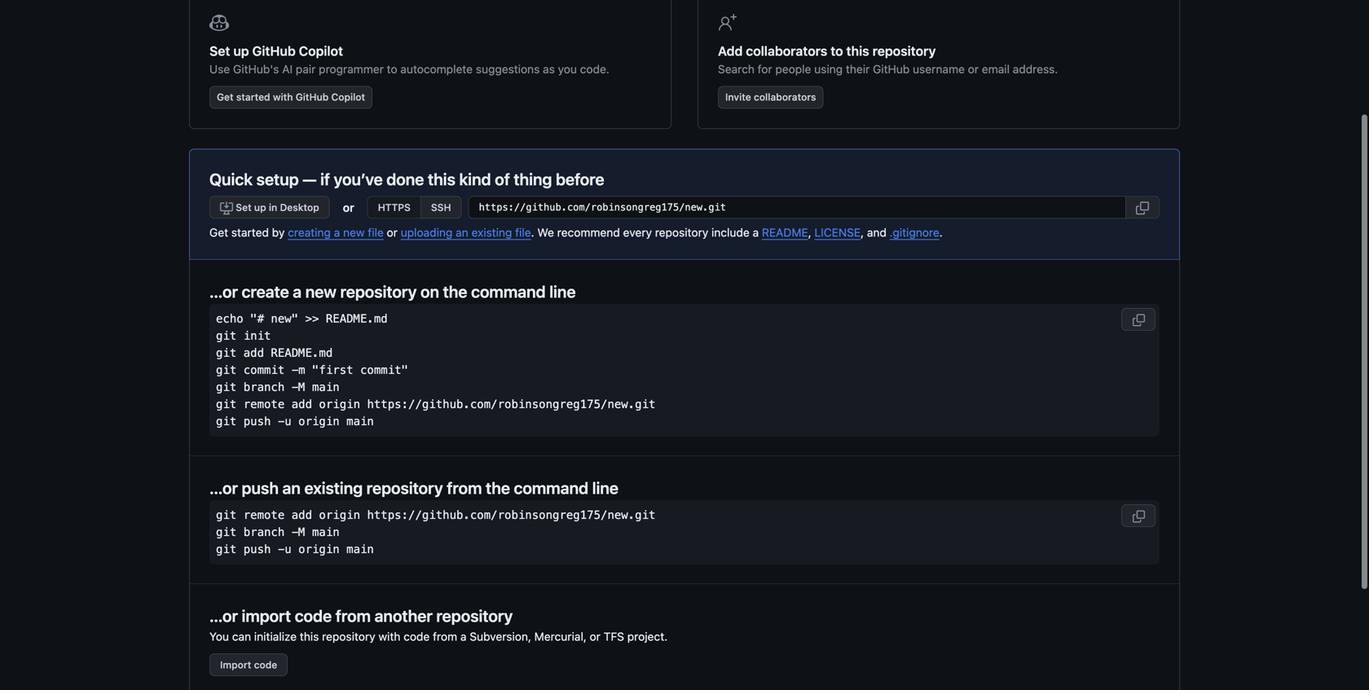 Task type: describe. For each thing, give the bounding box(es) containing it.
1 vertical spatial existing
[[304, 479, 363, 498]]

branch inside git remote add origin https://github.com/robinsongreg175/new.git git branch -m main git push -u origin main
[[244, 526, 285, 539]]

u inside echo "# new" >> readme.md git init git add readme.md git commit -m "first commit" git branch -m main git remote add origin https://github.com/robinsongreg175/new.git git push -u origin main
[[285, 415, 292, 428]]

copilot inside 'link'
[[331, 91, 365, 103]]

include
[[712, 226, 750, 239]]

1 file from the left
[[368, 226, 384, 239]]

import code link
[[210, 654, 288, 677]]

https
[[378, 202, 411, 213]]

a right include
[[753, 226, 759, 239]]

0 vertical spatial readme.md
[[326, 312, 388, 326]]

subversion,
[[470, 630, 532, 644]]

github inside 'link'
[[296, 91, 329, 103]]

commit
[[244, 364, 285, 377]]

code.
[[580, 62, 610, 76]]

use
[[210, 62, 230, 76]]

set up github copilot use github's ai pair programmer to autocomplete suggestions as you code.
[[210, 43, 610, 76]]

1 vertical spatial copy to clipboard image
[[1132, 510, 1145, 523]]

set for github
[[210, 43, 230, 59]]

before
[[556, 170, 605, 189]]

started for with
[[236, 91, 270, 103]]

suggestions
[[476, 62, 540, 76]]

https://github.com/robinsongreg175/new.git inside echo "# new" >> readme.md git init git add readme.md git commit -m "first commit" git branch -m main git remote add origin https://github.com/robinsongreg175/new.git git push -u origin main
[[367, 398, 656, 411]]

for
[[758, 62, 773, 76]]

2 git from the top
[[216, 346, 237, 360]]

another
[[375, 607, 433, 626]]

on
[[421, 282, 439, 301]]

quick
[[210, 170, 253, 189]]

license
[[815, 226, 861, 239]]

0 horizontal spatial code
[[254, 660, 277, 671]]

0 vertical spatial new
[[343, 226, 365, 239]]

…or for …or push an existing repository from the command line
[[210, 479, 238, 498]]

init
[[244, 329, 271, 343]]

copilot image
[[210, 13, 229, 33]]

2 , from the left
[[861, 226, 864, 239]]

repository up git remote add origin https://github.com/robinsongreg175/new.git git branch -m main git push -u origin main
[[367, 479, 443, 498]]

2 horizontal spatial code
[[404, 630, 430, 644]]

desktop
[[280, 202, 319, 213]]

thing
[[514, 170, 552, 189]]

2 . from the left
[[940, 226, 943, 239]]

their
[[846, 62, 870, 76]]

add inside git remote add origin https://github.com/robinsongreg175/new.git git branch -m main git push -u origin main
[[292, 509, 312, 522]]

get started by creating a new file or uploading an existing file .                  we recommend every repository include a readme , license ,                 and .gitignore .
[[210, 226, 943, 239]]

push inside git remote add origin https://github.com/robinsongreg175/new.git git branch -m main git push -u origin main
[[244, 543, 271, 556]]

tfs
[[604, 630, 625, 644]]

search
[[718, 62, 755, 76]]

ssh button
[[421, 196, 462, 219]]

import
[[220, 660, 251, 671]]

"#
[[250, 312, 264, 326]]

5 git from the top
[[216, 398, 237, 411]]

up for in
[[254, 202, 266, 213]]

…or import code from another repository you can initialize this repository with code from a subversion, mercurial, or tfs project.
[[210, 607, 668, 644]]

repository inside add collaborators to this repository search for people using their github username or email address.
[[873, 43, 936, 59]]

recommend
[[557, 226, 620, 239]]

repository left on
[[340, 282, 417, 301]]

1 . from the left
[[531, 226, 535, 239]]

email
[[982, 62, 1010, 76]]

initialize
[[254, 630, 297, 644]]

create
[[242, 282, 289, 301]]

git remote add origin https://github.com/robinsongreg175/new.git git branch -m main git push -u origin main
[[216, 509, 656, 556]]

repository up subversion,
[[436, 607, 513, 626]]

address.
[[1013, 62, 1058, 76]]

ai
[[282, 62, 293, 76]]

can
[[232, 630, 251, 644]]

readme
[[762, 226, 808, 239]]

1 git from the top
[[216, 329, 237, 343]]

get for get started with github copilot
[[217, 91, 234, 103]]

desktop download image
[[220, 202, 233, 215]]

set up in desktop link
[[210, 196, 330, 219]]

creating a new file link
[[288, 226, 384, 239]]

every
[[623, 226, 652, 239]]

.gitignore link
[[890, 226, 940, 239]]

or inside add collaborators to this repository search for people using their github username or email address.
[[968, 62, 979, 76]]

—
[[303, 170, 317, 189]]

this inside add collaborators to this repository search for people using their github username or email address.
[[847, 43, 870, 59]]

1 vertical spatial from
[[336, 607, 371, 626]]

setup
[[256, 170, 299, 189]]

u inside git remote add origin https://github.com/robinsongreg175/new.git git branch -m main git push -u origin main
[[285, 543, 292, 556]]

0 vertical spatial from
[[447, 479, 482, 498]]

new"
[[271, 312, 299, 326]]

uploading an existing file link
[[401, 226, 531, 239]]

you
[[558, 62, 577, 76]]

m inside echo "# new" >> readme.md git init git add readme.md git commit -m "first commit" git branch -m main git remote add origin https://github.com/robinsongreg175/new.git git push -u origin main
[[299, 381, 305, 394]]

as
[[543, 62, 555, 76]]

you
[[210, 630, 229, 644]]

"first
[[312, 364, 353, 377]]

1 vertical spatial push
[[242, 479, 279, 498]]

remote inside git remote add origin https://github.com/robinsongreg175/new.git git branch -m main git push -u origin main
[[244, 509, 285, 522]]

the for on
[[443, 282, 468, 301]]

add
[[718, 43, 743, 59]]

1 horizontal spatial existing
[[472, 226, 512, 239]]

a right creating
[[334, 226, 340, 239]]

with inside get started with github copilot 'link'
[[273, 91, 293, 103]]



Task type: vqa. For each thing, say whether or not it's contained in the screenshot.
@github project automation image's table icon
no



Task type: locate. For each thing, give the bounding box(es) containing it.
get down desktop download image
[[210, 226, 228, 239]]

0 vertical spatial u
[[285, 415, 292, 428]]

0 horizontal spatial existing
[[304, 479, 363, 498]]

, left 'and'
[[861, 226, 864, 239]]

to inside add collaborators to this repository search for people using their github username or email address.
[[831, 43, 844, 59]]

the for from
[[486, 479, 510, 498]]

, left license link
[[808, 226, 812, 239]]

1 vertical spatial u
[[285, 543, 292, 556]]

copy to clipboard image
[[1132, 314, 1145, 327]]

2 horizontal spatial this
[[847, 43, 870, 59]]

collaborators for invite
[[754, 91, 816, 103]]

1 …or from the top
[[210, 282, 238, 301]]

3 git from the top
[[216, 364, 237, 377]]

1 vertical spatial https://github.com/robinsongreg175/new.git
[[367, 509, 656, 522]]

2 vertical spatial code
[[254, 660, 277, 671]]

1 horizontal spatial .
[[940, 226, 943, 239]]

0 horizontal spatial this
[[300, 630, 319, 644]]

copilot down the programmer
[[331, 91, 365, 103]]

creating
[[288, 226, 331, 239]]

0 vertical spatial the
[[443, 282, 468, 301]]

m
[[299, 381, 305, 394], [299, 526, 305, 539]]

project.
[[628, 630, 668, 644]]

up for github
[[233, 43, 249, 59]]

existing
[[472, 226, 512, 239], [304, 479, 363, 498]]

0 vertical spatial add
[[244, 346, 264, 360]]

readme.md up m
[[271, 346, 333, 360]]

add collaborators to this repository search for people using their github username or email address.
[[718, 43, 1058, 76]]

1 vertical spatial get
[[210, 226, 228, 239]]

>>
[[305, 312, 319, 326]]

0 horizontal spatial to
[[387, 62, 398, 76]]

. left we
[[531, 226, 535, 239]]

started inside get started with github copilot 'link'
[[236, 91, 270, 103]]

invite collaborators
[[726, 91, 816, 103]]

code down another
[[404, 630, 430, 644]]

1 vertical spatial …or
[[210, 479, 238, 498]]

6 git from the top
[[216, 415, 237, 428]]

2 vertical spatial from
[[433, 630, 457, 644]]

copilot inside set up github copilot use github's ai pair programmer to autocomplete suggestions as you code.
[[299, 43, 343, 59]]

invite
[[726, 91, 751, 103]]

invite collaborators link
[[718, 86, 824, 109]]

collaborators up "people"
[[746, 43, 828, 59]]

repository up username
[[873, 43, 936, 59]]

1 https://github.com/robinsongreg175/new.git from the top
[[367, 398, 656, 411]]

get inside 'link'
[[217, 91, 234, 103]]

1 vertical spatial github
[[873, 62, 910, 76]]

from up git remote add origin https://github.com/robinsongreg175/new.git git branch -m main git push -u origin main
[[447, 479, 482, 498]]

with
[[273, 91, 293, 103], [379, 630, 401, 644]]

remote inside echo "# new" >> readme.md git init git add readme.md git commit -m "first commit" git branch -m main git remote add origin https://github.com/robinsongreg175/new.git git push -u origin main
[[244, 398, 285, 411]]

ssh
[[431, 202, 451, 213]]

2 branch from the top
[[244, 526, 285, 539]]

1 u from the top
[[285, 415, 292, 428]]

0 vertical spatial started
[[236, 91, 270, 103]]

1 vertical spatial command
[[514, 479, 589, 498]]

0 vertical spatial an
[[456, 226, 469, 239]]

…or
[[210, 282, 238, 301], [210, 479, 238, 498], [210, 607, 238, 626]]

or inside …or import code from another repository you can initialize this repository with code from a subversion, mercurial, or tfs project.
[[590, 630, 601, 644]]

2 vertical spatial this
[[300, 630, 319, 644]]

echo
[[216, 312, 244, 326]]

1 vertical spatial an
[[282, 479, 301, 498]]

https button
[[367, 196, 421, 219]]

started for by
[[231, 226, 269, 239]]

get started with github copilot
[[217, 91, 365, 103]]

get
[[217, 91, 234, 103], [210, 226, 228, 239]]

1 vertical spatial with
[[379, 630, 401, 644]]

branch inside echo "# new" >> readme.md git init git add readme.md git commit -m "first commit" git branch -m main git remote add origin https://github.com/robinsongreg175/new.git git push -u origin main
[[244, 381, 285, 394]]

1 branch from the top
[[244, 381, 285, 394]]

an
[[456, 226, 469, 239], [282, 479, 301, 498]]

kind
[[459, 170, 491, 189]]

https://github.com/robinsongreg175/new.git inside git remote add origin https://github.com/robinsongreg175/new.git git branch -m main git push -u origin main
[[367, 509, 656, 522]]

1 horizontal spatial with
[[379, 630, 401, 644]]

from
[[447, 479, 482, 498], [336, 607, 371, 626], [433, 630, 457, 644]]

collaborators down "people"
[[754, 91, 816, 103]]

0 vertical spatial with
[[273, 91, 293, 103]]

1 vertical spatial add
[[292, 398, 312, 411]]

new right creating
[[343, 226, 365, 239]]

1 vertical spatial set
[[236, 202, 252, 213]]

0 vertical spatial command
[[471, 282, 546, 301]]

get down use
[[217, 91, 234, 103]]

2 vertical spatial github
[[296, 91, 329, 103]]

1 vertical spatial to
[[387, 62, 398, 76]]

uploading
[[401, 226, 453, 239]]

mercurial,
[[535, 630, 587, 644]]

pair
[[296, 62, 316, 76]]

0 vertical spatial set
[[210, 43, 230, 59]]

1 , from the left
[[808, 226, 812, 239]]

…or create a new repository on the command line
[[210, 282, 576, 301]]

github inside add collaborators to this repository search for people using their github username or email address.
[[873, 62, 910, 76]]

remote
[[244, 398, 285, 411], [244, 509, 285, 522]]

1 vertical spatial new
[[305, 282, 337, 301]]

4 git from the top
[[216, 381, 237, 394]]

collaborators for add
[[746, 43, 828, 59]]

set right desktop download image
[[236, 202, 252, 213]]

push inside echo "# new" >> readme.md git init git add readme.md git commit -m "first commit" git branch -m main git remote add origin https://github.com/robinsongreg175/new.git git push -u origin main
[[244, 415, 271, 428]]

the right on
[[443, 282, 468, 301]]

1 vertical spatial collaborators
[[754, 91, 816, 103]]

command for …or create a new repository on the command line
[[471, 282, 546, 301]]

1 horizontal spatial ,
[[861, 226, 864, 239]]

and
[[867, 226, 887, 239]]

0 vertical spatial push
[[244, 415, 271, 428]]

0 vertical spatial remote
[[244, 398, 285, 411]]

. right 'and'
[[940, 226, 943, 239]]

set for in
[[236, 202, 252, 213]]

username
[[913, 62, 965, 76]]

up
[[233, 43, 249, 59], [254, 202, 266, 213]]

code right import
[[254, 660, 277, 671]]

.gitignore
[[890, 226, 940, 239]]

from left another
[[336, 607, 371, 626]]

1 vertical spatial m
[[299, 526, 305, 539]]

up inside set up github copilot use github's ai pair programmer to autocomplete suggestions as you code.
[[233, 43, 249, 59]]

2 m from the top
[[299, 526, 305, 539]]

echo "# new" >> readme.md git init git add readme.md git commit -m "first commit" git branch -m main git remote add origin https://github.com/robinsongreg175/new.git git push -u origin main
[[216, 312, 656, 428]]

using
[[815, 62, 843, 76]]

1 vertical spatial line
[[592, 479, 619, 498]]

set up use
[[210, 43, 230, 59]]

collaborators
[[746, 43, 828, 59], [754, 91, 816, 103]]

with down ai
[[273, 91, 293, 103]]

github inside set up github copilot use github's ai pair programmer to autocomplete suggestions as you code.
[[252, 43, 296, 59]]

9 git from the top
[[216, 543, 237, 556]]

a left subversion,
[[461, 630, 467, 644]]

if
[[320, 170, 330, 189]]

1 vertical spatial code
[[404, 630, 430, 644]]

started down github's
[[236, 91, 270, 103]]

with inside …or import code from another repository you can initialize this repository with code from a subversion, mercurial, or tfs project.
[[379, 630, 401, 644]]

or left tfs
[[590, 630, 601, 644]]

or up creating a new file link
[[343, 201, 354, 214]]

a up the new"
[[293, 282, 302, 301]]

1 horizontal spatial an
[[456, 226, 469, 239]]

or left email
[[968, 62, 979, 76]]

programmer
[[319, 62, 384, 76]]

2 https://github.com/robinsongreg175/new.git from the top
[[367, 509, 656, 522]]

set inside set up github copilot use github's ai pair programmer to autocomplete suggestions as you code.
[[210, 43, 230, 59]]

2 vertical spatial …or
[[210, 607, 238, 626]]

get for get started by creating a new file or uploading an existing file .                  we recommend every repository include a readme , license ,                 and .gitignore .
[[210, 226, 228, 239]]

github's
[[233, 62, 279, 76]]

0 horizontal spatial an
[[282, 479, 301, 498]]

copilot
[[299, 43, 343, 59], [331, 91, 365, 103]]

branch
[[244, 381, 285, 394], [244, 526, 285, 539]]

1 horizontal spatial the
[[486, 479, 510, 498]]

0 horizontal spatial ,
[[808, 226, 812, 239]]

line for …or create a new repository on the command line
[[550, 282, 576, 301]]

of
[[495, 170, 510, 189]]

set
[[210, 43, 230, 59], [236, 202, 252, 213]]

person add image
[[718, 13, 738, 33]]

up left in
[[254, 202, 266, 213]]

1 vertical spatial started
[[231, 226, 269, 239]]

commit"
[[360, 364, 408, 377]]

0 vertical spatial this
[[847, 43, 870, 59]]

a
[[334, 226, 340, 239], [753, 226, 759, 239], [293, 282, 302, 301], [461, 630, 467, 644]]

0 horizontal spatial line
[[550, 282, 576, 301]]

0 vertical spatial copilot
[[299, 43, 343, 59]]

get started with github copilot link
[[210, 86, 373, 109]]

2 u from the top
[[285, 543, 292, 556]]

license link
[[815, 226, 861, 239]]

1 vertical spatial readme.md
[[271, 346, 333, 360]]

1 horizontal spatial file
[[515, 226, 531, 239]]

add
[[244, 346, 264, 360], [292, 398, 312, 411], [292, 509, 312, 522]]

m
[[299, 364, 305, 377]]

in
[[269, 202, 277, 213]]

to up using
[[831, 43, 844, 59]]

2 remote from the top
[[244, 509, 285, 522]]

0 horizontal spatial file
[[368, 226, 384, 239]]

0 horizontal spatial .
[[531, 226, 535, 239]]

set up in desktop
[[233, 202, 319, 213]]

0 vertical spatial m
[[299, 381, 305, 394]]

0 vertical spatial to
[[831, 43, 844, 59]]

by
[[272, 226, 285, 239]]

or down https button on the top
[[387, 226, 398, 239]]

started left by
[[231, 226, 269, 239]]

Clone URL text field
[[468, 196, 1127, 219]]

0 vertical spatial …or
[[210, 282, 238, 301]]

github down pair
[[296, 91, 329, 103]]

u up import
[[285, 543, 292, 556]]

0 horizontal spatial new
[[305, 282, 337, 301]]

new up >>
[[305, 282, 337, 301]]

github up ai
[[252, 43, 296, 59]]

2 vertical spatial push
[[244, 543, 271, 556]]

the
[[443, 282, 468, 301], [486, 479, 510, 498]]

file down https button on the top
[[368, 226, 384, 239]]

3 …or from the top
[[210, 607, 238, 626]]

0 vertical spatial code
[[295, 607, 332, 626]]

1 horizontal spatial set
[[236, 202, 252, 213]]

code
[[295, 607, 332, 626], [404, 630, 430, 644], [254, 660, 277, 671]]

m inside git remote add origin https://github.com/robinsongreg175/new.git git branch -m main git push -u origin main
[[299, 526, 305, 539]]

u down commit
[[285, 415, 292, 428]]

to inside set up github copilot use github's ai pair programmer to autocomplete suggestions as you code.
[[387, 62, 398, 76]]

1 vertical spatial remote
[[244, 509, 285, 522]]

line
[[550, 282, 576, 301], [592, 479, 619, 498]]

this right 'initialize'
[[300, 630, 319, 644]]

0 vertical spatial branch
[[244, 381, 285, 394]]

…or inside …or import code from another repository you can initialize this repository with code from a subversion, mercurial, or tfs project.
[[210, 607, 238, 626]]

import
[[242, 607, 291, 626]]

0 vertical spatial get
[[217, 91, 234, 103]]

you've
[[334, 170, 383, 189]]

done
[[387, 170, 424, 189]]

github
[[252, 43, 296, 59], [873, 62, 910, 76], [296, 91, 329, 103]]

repository down another
[[322, 630, 376, 644]]

we
[[538, 226, 554, 239]]

0 vertical spatial https://github.com/robinsongreg175/new.git
[[367, 398, 656, 411]]

line for …or push an existing repository from the command line
[[592, 479, 619, 498]]

code up 'initialize'
[[295, 607, 332, 626]]

1 vertical spatial branch
[[244, 526, 285, 539]]

a inside …or import code from another repository you can initialize this repository with code from a subversion, mercurial, or tfs project.
[[461, 630, 467, 644]]

started
[[236, 91, 270, 103], [231, 226, 269, 239]]

0 horizontal spatial set
[[210, 43, 230, 59]]

copilot up pair
[[299, 43, 343, 59]]

1 horizontal spatial new
[[343, 226, 365, 239]]

up up github's
[[233, 43, 249, 59]]

readme.md right >>
[[326, 312, 388, 326]]

copy to clipboard image
[[1137, 202, 1150, 215], [1132, 510, 1145, 523]]

the up git remote add origin https://github.com/robinsongreg175/new.git git branch -m main git push -u origin main
[[486, 479, 510, 498]]

from left subversion,
[[433, 630, 457, 644]]

1 horizontal spatial code
[[295, 607, 332, 626]]

1 horizontal spatial this
[[428, 170, 456, 189]]

file left we
[[515, 226, 531, 239]]

-
[[292, 364, 299, 377], [292, 381, 299, 394], [278, 415, 285, 428], [292, 526, 299, 539], [278, 543, 285, 556]]

0 vertical spatial collaborators
[[746, 43, 828, 59]]

import code
[[220, 660, 277, 671]]

file
[[368, 226, 384, 239], [515, 226, 531, 239]]

1 vertical spatial up
[[254, 202, 266, 213]]

0 vertical spatial copy to clipboard image
[[1137, 202, 1150, 215]]

.
[[531, 226, 535, 239], [940, 226, 943, 239]]

1 m from the top
[[299, 381, 305, 394]]

0 horizontal spatial the
[[443, 282, 468, 301]]

push
[[244, 415, 271, 428], [242, 479, 279, 498], [244, 543, 271, 556]]

8 git from the top
[[216, 526, 237, 539]]

this up ssh
[[428, 170, 456, 189]]

to right the programmer
[[387, 62, 398, 76]]

collaborators inside add collaborators to this repository search for people using their github username or email address.
[[746, 43, 828, 59]]

people
[[776, 62, 812, 76]]

readme link
[[762, 226, 808, 239]]

…or for …or create a new repository on the command line
[[210, 282, 238, 301]]

1 horizontal spatial up
[[254, 202, 266, 213]]

this inside …or import code from another repository you can initialize this repository with code from a subversion, mercurial, or tfs project.
[[300, 630, 319, 644]]

readme.md
[[326, 312, 388, 326], [271, 346, 333, 360]]

autocomplete
[[401, 62, 473, 76]]

7 git from the top
[[216, 509, 237, 522]]

1 vertical spatial this
[[428, 170, 456, 189]]

2 …or from the top
[[210, 479, 238, 498]]

github right the their
[[873, 62, 910, 76]]

with down another
[[379, 630, 401, 644]]

1 vertical spatial copilot
[[331, 91, 365, 103]]

1 horizontal spatial to
[[831, 43, 844, 59]]

1 remote from the top
[[244, 398, 285, 411]]

…or push an existing repository from the command line
[[210, 479, 619, 498]]

1 horizontal spatial line
[[592, 479, 619, 498]]

0 vertical spatial github
[[252, 43, 296, 59]]

2 file from the left
[[515, 226, 531, 239]]

this up the their
[[847, 43, 870, 59]]

1 vertical spatial the
[[486, 479, 510, 498]]

quick setup — if you've done this kind of thing before
[[210, 170, 605, 189]]

0 vertical spatial line
[[550, 282, 576, 301]]

0 vertical spatial existing
[[472, 226, 512, 239]]

command for …or push an existing repository from the command line
[[514, 479, 589, 498]]

0 horizontal spatial up
[[233, 43, 249, 59]]

repository right "every"
[[655, 226, 709, 239]]

0 vertical spatial up
[[233, 43, 249, 59]]

2 vertical spatial add
[[292, 509, 312, 522]]

0 horizontal spatial with
[[273, 91, 293, 103]]



